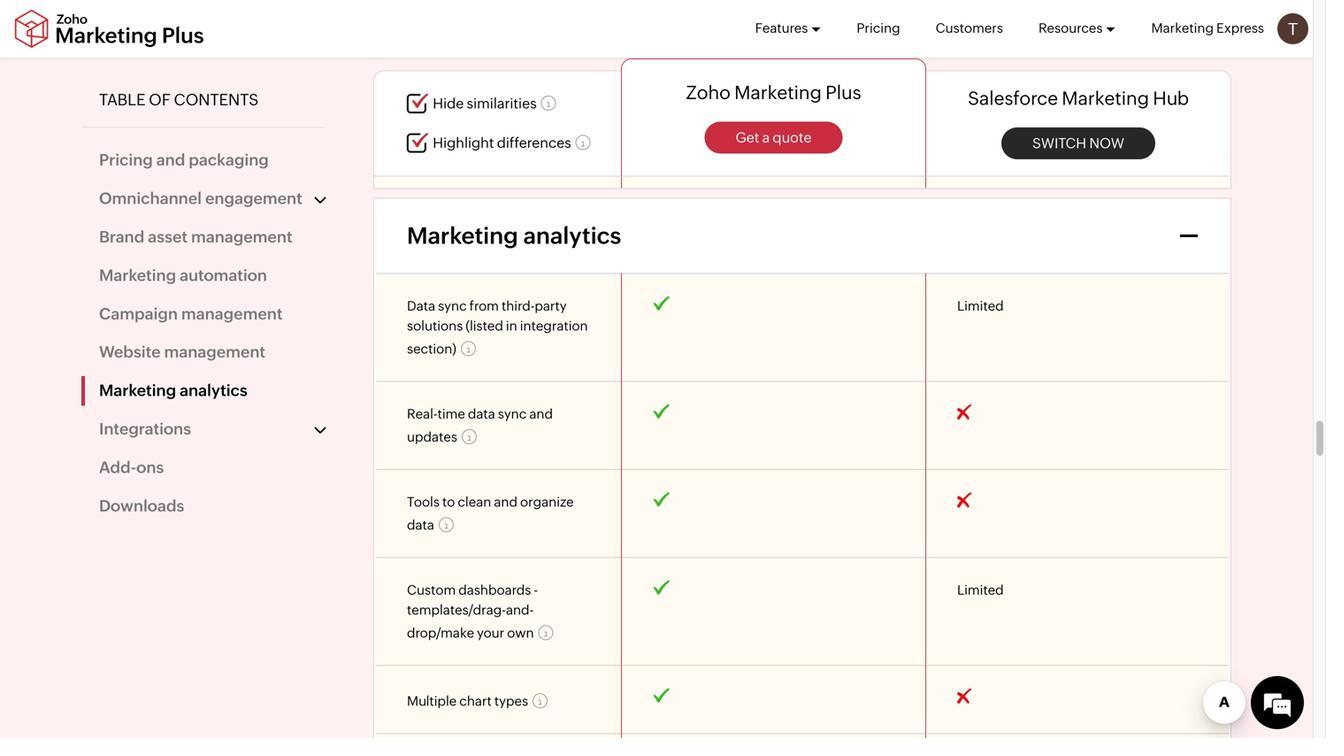 Task type: locate. For each thing, give the bounding box(es) containing it.
packaging
[[189, 151, 269, 169]]

management for website management
[[164, 343, 266, 361]]

similarities
[[467, 95, 537, 112]]

pricing left and
[[99, 151, 153, 169]]

engagement
[[205, 189, 302, 208]]

marketing analytics
[[407, 223, 622, 249], [99, 381, 248, 400]]

marketing express link
[[1152, 0, 1265, 57]]

get
[[736, 129, 760, 145]]

0 vertical spatial pricing
[[857, 20, 901, 36]]

management for campaign management
[[181, 305, 283, 323]]

hide
[[433, 95, 464, 112]]

pricing and packaging
[[99, 151, 269, 169]]

0 horizontal spatial pricing
[[99, 151, 153, 169]]

pricing for pricing
[[857, 20, 901, 36]]

2 vertical spatial management
[[164, 343, 266, 361]]

1 vertical spatial marketing analytics
[[99, 381, 248, 400]]

0 vertical spatial analytics
[[523, 223, 622, 249]]

switch
[[1033, 135, 1087, 151]]

1 horizontal spatial analytics
[[523, 223, 622, 249]]

1 vertical spatial pricing
[[99, 151, 153, 169]]

0 vertical spatial marketing analytics
[[407, 223, 622, 249]]

pricing for pricing and packaging
[[99, 151, 153, 169]]

salesforce marketing hub
[[968, 88, 1189, 109]]

highlight
[[433, 134, 494, 151]]

asset
[[148, 228, 188, 246]]

0 horizontal spatial marketing analytics
[[99, 381, 248, 400]]

differences
[[497, 134, 571, 151]]

pricing up plus
[[857, 20, 901, 36]]

brand asset management
[[99, 228, 293, 246]]

analytics
[[523, 223, 622, 249], [180, 381, 248, 400]]

campaign management
[[99, 305, 283, 323]]

management
[[191, 228, 293, 246], [181, 305, 283, 323], [164, 343, 266, 361]]

marketing
[[1152, 20, 1214, 36], [735, 82, 822, 103], [1062, 88, 1150, 109], [407, 223, 518, 249], [99, 266, 176, 284], [99, 381, 176, 400]]

omnichannel engagement
[[99, 189, 302, 208]]

table
[[99, 91, 146, 109]]

management down campaign management at the top left of page
[[164, 343, 266, 361]]

a
[[763, 129, 770, 145]]

limited
[[958, 298, 1004, 314], [958, 582, 1004, 598]]

integrations
[[99, 420, 191, 438]]

brand
[[99, 228, 144, 246]]

1 horizontal spatial pricing
[[857, 20, 901, 36]]

terry turtle image
[[1278, 13, 1309, 44]]

automation
[[180, 266, 267, 284]]

management down automation
[[181, 305, 283, 323]]

salesforce
[[968, 88, 1058, 109]]

management down engagement
[[191, 228, 293, 246]]

features
[[755, 20, 808, 36]]

1 vertical spatial management
[[181, 305, 283, 323]]

now
[[1090, 135, 1125, 151]]

1 vertical spatial analytics
[[180, 381, 248, 400]]

0 horizontal spatial analytics
[[180, 381, 248, 400]]

website
[[99, 343, 161, 361]]

ons
[[137, 458, 164, 476]]

0 vertical spatial limited
[[958, 298, 1004, 314]]

1 vertical spatial limited
[[958, 582, 1004, 598]]

quote
[[773, 129, 812, 145]]

pricing
[[857, 20, 901, 36], [99, 151, 153, 169]]



Task type: vqa. For each thing, say whether or not it's contained in the screenshot.
the Marketing Express
yes



Task type: describe. For each thing, give the bounding box(es) containing it.
switch now
[[1033, 135, 1125, 151]]

marketing automation
[[99, 266, 267, 284]]

customers link
[[936, 0, 1004, 57]]

of
[[149, 91, 171, 109]]

add-
[[99, 458, 137, 476]]

express
[[1217, 20, 1265, 36]]

get a quote link
[[705, 121, 843, 153]]

highlight differences
[[433, 134, 571, 151]]

zoho
[[686, 82, 731, 103]]

campaign
[[99, 305, 178, 323]]

1 limited from the top
[[958, 298, 1004, 314]]

hide similarities
[[433, 95, 537, 112]]

zoho marketingplus logo image
[[13, 9, 205, 48]]

marketing express
[[1152, 20, 1265, 36]]

get a quote
[[736, 129, 812, 145]]

downloads
[[99, 497, 184, 515]]

zoho marketing plus
[[686, 82, 862, 103]]

switch now link
[[1002, 127, 1156, 159]]

add-ons
[[99, 458, 164, 476]]

website management
[[99, 343, 266, 361]]

plus
[[826, 82, 862, 103]]

hub
[[1153, 88, 1189, 109]]

table of contents
[[99, 91, 259, 109]]

customers
[[936, 20, 1004, 36]]

0 vertical spatial management
[[191, 228, 293, 246]]

resources
[[1039, 20, 1103, 36]]

features link
[[755, 0, 822, 57]]

and
[[156, 151, 185, 169]]

omnichannel
[[99, 189, 202, 208]]

resources link
[[1039, 0, 1116, 57]]

1 horizontal spatial marketing analytics
[[407, 223, 622, 249]]

pricing link
[[857, 0, 901, 57]]

contents
[[174, 91, 259, 109]]

2 limited from the top
[[958, 582, 1004, 598]]



